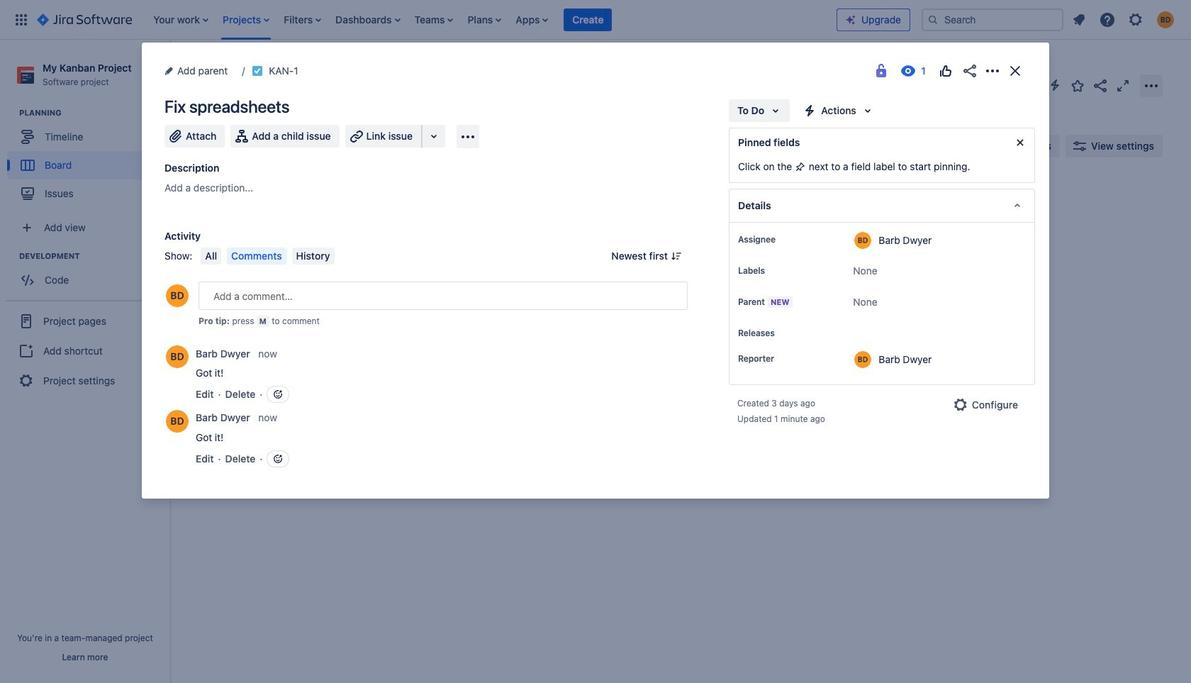 Task type: locate. For each thing, give the bounding box(es) containing it.
1 horizontal spatial more information about barb dwyer image
[[855, 232, 872, 249]]

search image
[[928, 14, 939, 25]]

0 vertical spatial more information about barb dwyer image
[[855, 232, 872, 249]]

reporter pin to top. only you can see pinned fields. image
[[778, 353, 789, 365]]

list
[[146, 0, 837, 39], [1067, 7, 1183, 32]]

add reaction image down copy link to comment "icon"
[[273, 453, 284, 465]]

copy link to comment image
[[280, 412, 292, 423]]

enter full screen image
[[1115, 77, 1132, 94]]

task image
[[252, 65, 263, 77]]

add reaction image for more information about barb dwyer image to the left
[[273, 453, 284, 465]]

group
[[7, 107, 170, 212], [7, 251, 170, 299], [6, 300, 165, 401]]

list item
[[149, 0, 213, 39], [219, 0, 274, 39], [280, 0, 326, 39], [331, 0, 405, 39], [410, 0, 458, 39], [464, 0, 506, 39], [512, 0, 553, 39], [564, 0, 613, 39]]

4 list item from the left
[[331, 0, 405, 39]]

5 list item from the left
[[410, 0, 458, 39]]

2 heading from the top
[[19, 251, 170, 262]]

1 vertical spatial heading
[[19, 251, 170, 262]]

6 list item from the left
[[464, 0, 506, 39]]

1 horizontal spatial more information about barb dwyer image
[[855, 351, 872, 368]]

add reaction image
[[273, 389, 284, 400], [273, 453, 284, 465]]

0 vertical spatial heading
[[19, 107, 170, 119]]

2 add reaction image from the top
[[273, 453, 284, 465]]

assignee pin to top. only you can see pinned fields. image
[[779, 234, 790, 245]]

dialog
[[142, 43, 1050, 499]]

heading
[[19, 107, 170, 119], [19, 251, 170, 262]]

details element
[[729, 189, 1036, 223]]

1 vertical spatial more information about barb dwyer image
[[166, 410, 189, 433]]

more information about barb dwyer image
[[855, 351, 872, 368], [166, 410, 189, 433]]

actions image
[[985, 62, 1002, 79]]

banner
[[0, 0, 1192, 40]]

task image
[[211, 257, 222, 268]]

add reaction image up copy link to comment "icon"
[[273, 389, 284, 400]]

add people image
[[349, 138, 366, 155]]

menu bar
[[198, 248, 337, 265]]

add app image
[[460, 128, 477, 145]]

0 vertical spatial add reaction image
[[273, 389, 284, 400]]

1 vertical spatial add reaction image
[[273, 453, 284, 465]]

add reaction image for the left more information about barb dwyer icon
[[273, 389, 284, 400]]

jira software image
[[37, 11, 132, 28], [37, 11, 132, 28]]

0 horizontal spatial list
[[146, 0, 837, 39]]

hide message image
[[1012, 134, 1030, 151]]

1 list item from the left
[[149, 0, 213, 39]]

2 list item from the left
[[219, 0, 274, 39]]

0 vertical spatial more information about barb dwyer image
[[855, 351, 872, 368]]

more information about barb dwyer image
[[855, 232, 872, 249], [166, 346, 189, 368]]

create column image
[[802, 186, 819, 203]]

None search field
[[922, 8, 1064, 31]]

1 add reaction image from the top
[[273, 389, 284, 400]]

1 vertical spatial more information about barb dwyer image
[[166, 346, 189, 368]]



Task type: describe. For each thing, give the bounding box(es) containing it.
7 list item from the left
[[512, 0, 553, 39]]

2 vertical spatial group
[[6, 300, 165, 401]]

1 horizontal spatial list
[[1067, 7, 1183, 32]]

Search this board text field
[[200, 133, 265, 159]]

close image
[[1008, 62, 1025, 79]]

primary element
[[9, 0, 837, 39]]

0 vertical spatial group
[[7, 107, 170, 212]]

8 list item from the left
[[564, 0, 613, 39]]

Add a comment… field
[[199, 282, 688, 310]]

copy link to issue image
[[296, 65, 307, 76]]

0 horizontal spatial more information about barb dwyer image
[[166, 346, 189, 368]]

link web pages and more image
[[426, 128, 443, 145]]

3 list item from the left
[[280, 0, 326, 39]]

Search field
[[922, 8, 1064, 31]]

vote options: no one has voted for this issue yet. image
[[938, 62, 955, 79]]

star kan board image
[[1070, 77, 1087, 94]]

labels pin to top. only you can see pinned fields. image
[[768, 265, 780, 277]]

sidebar element
[[0, 40, 170, 683]]

1 vertical spatial group
[[7, 251, 170, 299]]

1 heading from the top
[[19, 107, 170, 119]]

0 horizontal spatial more information about barb dwyer image
[[166, 410, 189, 433]]



Task type: vqa. For each thing, say whether or not it's contained in the screenshot.
GROUP
yes



